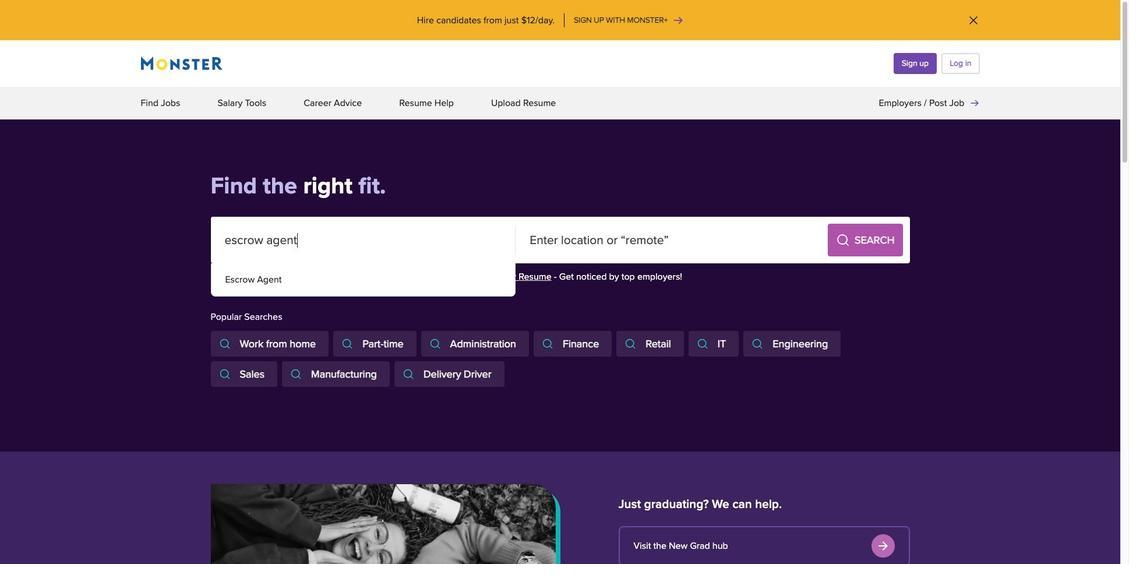 Task type: vqa. For each thing, say whether or not it's contained in the screenshot.
'Senior Customer Success Manager (CSM), Legal Growth Engine (LGE) at Internet Brands' element
no



Task type: locate. For each thing, give the bounding box(es) containing it.
option
[[211, 268, 515, 291]]

Enter location or "remote" search field
[[516, 217, 821, 263]]



Task type: describe. For each thing, give the bounding box(es) containing it.
monster image
[[141, 57, 222, 71]]

Search jobs, keywords, companies search field
[[211, 217, 516, 263]]



